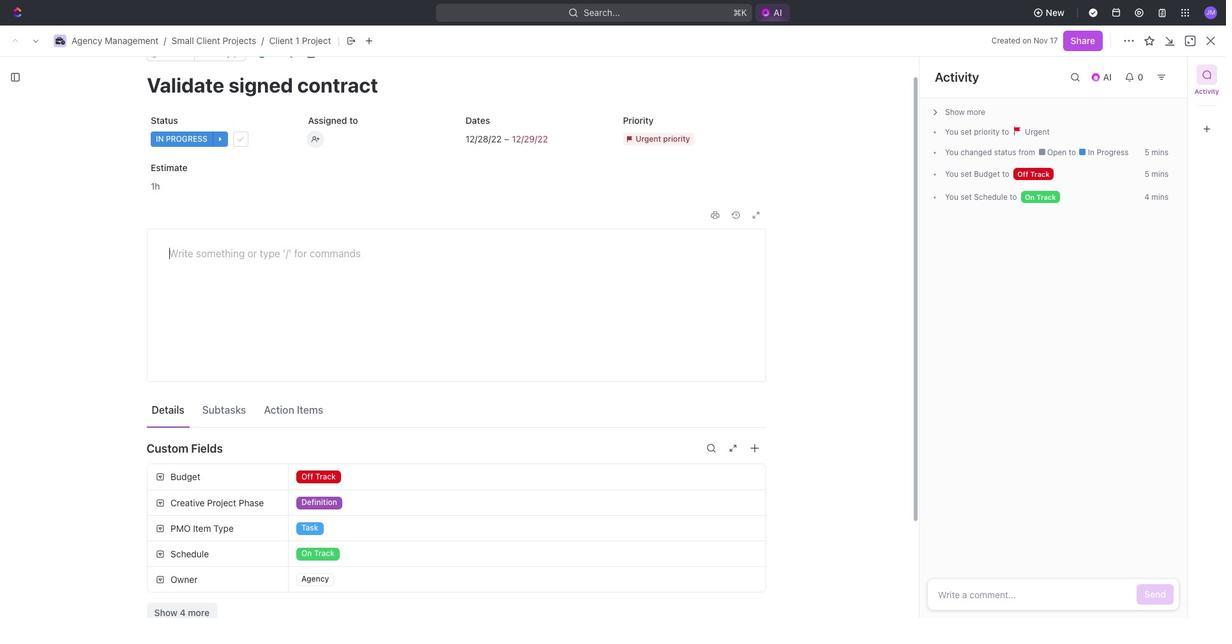 Task type: describe. For each thing, give the bounding box(es) containing it.
1 horizontal spatial small
[[329, 64, 351, 75]]

phase
[[239, 497, 264, 508]]

search button
[[996, 143, 1046, 161]]

meeting minutes link
[[554, 143, 627, 161]]

business time image
[[55, 37, 65, 45]]

validate signed contract link
[[254, 247, 443, 266]]

project
[[288, 391, 318, 402]]

to up status
[[1003, 127, 1010, 137]]

owner
[[170, 574, 197, 585]]

task sidebar content section
[[917, 57, 1188, 619]]

customize
[[1118, 147, 1163, 158]]

budget inside custom fields element
[[170, 472, 200, 482]]

project down the urgent priority on the top right
[[650, 147, 680, 158]]

minutes
[[593, 147, 627, 158]]

add task
[[258, 413, 295, 424]]

estimate
[[150, 162, 187, 173]]

1 you from the top
[[946, 127, 959, 137]]

5 for set budget to
[[1145, 169, 1150, 179]]

create for create assets and deliverables
[[258, 577, 286, 588]]

create assets and deliverables
[[258, 577, 387, 588]]

in inside task sidebar content section
[[1089, 148, 1095, 157]]

details button
[[147, 398, 190, 422]]

12/29/22
[[512, 133, 548, 144]]

type
[[213, 523, 233, 534]]

⌘k
[[734, 7, 748, 18]]

project inside custom fields element
[[207, 497, 236, 508]]

dates
[[466, 115, 490, 126]]

activity inside task sidebar content section
[[935, 70, 980, 84]]

1 vertical spatial task button
[[289, 516, 766, 541]]

0 vertical spatial ai button
[[756, 4, 790, 22]]

schedule
[[320, 391, 359, 402]]

assigned
[[308, 115, 347, 126]]

action items button
[[259, 398, 329, 422]]

jm button
[[1201, 3, 1222, 23]]

add task button
[[252, 412, 300, 427]]

hide
[[1064, 147, 1083, 158]]

tasks link
[[236, 143, 262, 161]]

urgent priority button
[[619, 128, 766, 151]]

risks, issues, crs
[[456, 147, 533, 158]]

project team link
[[648, 143, 706, 161]]

set priority to
[[959, 127, 1012, 137]]

deliverables inside prepare for asset creation and deliverables link
[[387, 554, 438, 565]]

off track
[[301, 472, 336, 482]]

4 mins
[[1145, 192, 1169, 202]]

agency management
[[215, 64, 302, 75]]

items
[[297, 404, 323, 416]]

business time image
[[203, 66, 211, 73]]

status
[[150, 115, 178, 126]]

issues,
[[484, 147, 513, 158]]

1h button
[[147, 175, 294, 198]]

off inside you set budget to off track
[[1018, 170, 1029, 178]]

1 vertical spatial small client projects link
[[313, 62, 417, 77]]

share for the topmost 'share' button
[[1071, 35, 1096, 46]]

survey
[[382, 487, 412, 498]]

set for budget
[[961, 169, 972, 179]]

created
[[992, 36, 1021, 45]]

set for schedule
[[961, 192, 972, 202]]

progress inside in progress dropdown button
[[166, 134, 207, 144]]

hide 2
[[1064, 147, 1095, 158]]

schedule inside custom fields element
[[170, 549, 209, 559]]

on track button
[[289, 542, 766, 567]]

kanban link
[[283, 143, 318, 161]]

creative inside complete creative discovery survey 'link'
[[301, 487, 336, 498]]

1 vertical spatial projects
[[380, 64, 414, 75]]

small client projects
[[329, 64, 414, 75]]

client 1 project
[[222, 105, 347, 126]]

discovery
[[338, 487, 380, 498]]

priority
[[623, 115, 654, 126]]

pmo item type
[[170, 523, 233, 534]]

budget inside task sidebar content section
[[975, 169, 1001, 179]]

to left the 2
[[1070, 148, 1079, 157]]

0
[[1138, 72, 1144, 82]]

changed
[[961, 148, 993, 157]]

1 vertical spatial and
[[318, 577, 334, 588]]

sidebar navigation
[[0, 54, 191, 619]]

1 inside "agency management / small client projects / client 1 project |"
[[296, 35, 300, 46]]

12/28/22 – 12/29/22
[[466, 133, 548, 144]]

asset
[[307, 554, 330, 565]]

Edit task name text field
[[147, 73, 766, 97]]

item
[[193, 523, 211, 534]]

validate
[[258, 251, 292, 262]]

client 1 project link
[[269, 35, 331, 46]]

meeting
[[556, 147, 591, 158]]

show more button
[[928, 104, 1180, 121]]

in progress inside task sidebar content section
[[1087, 148, 1129, 157]]

concepts for create concepts
[[288, 510, 327, 520]]

urgent
[[636, 134, 661, 144]]

agency management / small client projects / client 1 project |
[[72, 34, 340, 47]]

agency button
[[289, 567, 766, 592]]

on inside "you set schedule to on track"
[[1026, 193, 1035, 201]]

tree inside sidebar navigation
[[5, 343, 179, 619]]

for
[[293, 554, 305, 565]]

fields
[[191, 442, 223, 455]]

jm
[[1207, 8, 1216, 16]]

client up in progress dropdown button
[[222, 105, 270, 126]]

12/28/22
[[466, 133, 502, 144]]

1 set from the top
[[961, 127, 972, 137]]

kanban
[[286, 147, 318, 158]]

create project schedule
[[258, 391, 359, 402]]

subtasks
[[202, 404, 246, 416]]

in progress button
[[147, 128, 294, 151]]

complete creative discovery survey link
[[254, 483, 443, 502]]

to down status
[[1003, 169, 1010, 179]]

4
[[1145, 192, 1150, 202]]

agency for agency management / small client projects / client 1 project |
[[72, 35, 102, 46]]

client up 8686f9yqh
[[196, 35, 220, 46]]

2 you from the top
[[946, 148, 959, 157]]

0 button
[[1120, 67, 1152, 88]]

track right for
[[314, 549, 334, 559]]

signed
[[294, 251, 322, 262]]

task sidebar navigation tab list
[[1194, 65, 1222, 139]]

new
[[1046, 7, 1065, 18]]

in progress inside dropdown button
[[156, 134, 207, 144]]

customize button
[[1102, 143, 1167, 161]]

client up assigned to
[[354, 64, 377, 75]]

priority for set
[[975, 127, 1000, 137]]

1 vertical spatial 1
[[1162, 65, 1166, 74]]

agency for agency
[[301, 575, 329, 584]]

1 vertical spatial agency management link
[[199, 62, 305, 77]]

custom fields
[[147, 442, 223, 455]]

0 horizontal spatial agency management link
[[72, 35, 159, 46]]



Task type: locate. For each thing, give the bounding box(es) containing it.
0 vertical spatial agency management link
[[72, 35, 159, 46]]

0 horizontal spatial /
[[164, 35, 166, 46]]

in inside dropdown button
[[156, 134, 164, 144]]

5 mins for set budget to
[[1145, 169, 1169, 179]]

action items
[[264, 404, 323, 416]]

concepts
[[288, 510, 327, 520], [290, 532, 329, 543]]

risks, issues, crs link
[[454, 143, 533, 161]]

1 horizontal spatial ai
[[1104, 72, 1112, 82]]

projects inside "agency management / small client projects / client 1 project |"
[[223, 35, 256, 46]]

management for agency management
[[248, 64, 302, 75]]

0 vertical spatial 1
[[296, 35, 300, 46]]

risks,
[[456, 147, 481, 158]]

1 vertical spatial in progress
[[1087, 148, 1129, 157]]

0 horizontal spatial priority
[[663, 134, 690, 144]]

and
[[369, 554, 385, 565], [318, 577, 334, 588]]

ai button inside task sidebar content section
[[1086, 67, 1120, 88]]

task button
[[147, 46, 194, 61], [289, 516, 766, 541]]

3 you from the top
[[946, 169, 959, 179]]

concepts up 'on track'
[[290, 532, 329, 543]]

schedule inside task sidebar content section
[[975, 192, 1008, 202]]

0 vertical spatial concepts
[[288, 510, 327, 520]]

on down review concepts
[[301, 549, 312, 559]]

2 mins from the top
[[1152, 169, 1169, 179]]

3 mins from the top
[[1152, 192, 1169, 202]]

client up 'agency management'
[[269, 35, 293, 46]]

priority up project team
[[663, 134, 690, 144]]

in right "hide"
[[1089, 148, 1095, 157]]

mins up search tasks... text field on the right of the page
[[1152, 148, 1169, 157]]

agency inside "agency management / small client projects / client 1 project |"
[[72, 35, 102, 46]]

pmo
[[170, 523, 190, 534]]

in progress down status
[[156, 134, 207, 144]]

1 / from the left
[[164, 35, 166, 46]]

mins right 4
[[1152, 192, 1169, 202]]

prepare for asset creation and deliverables link
[[254, 550, 443, 569]]

5 up 4
[[1145, 169, 1150, 179]]

0 vertical spatial management
[[105, 35, 159, 46]]

0 horizontal spatial task button
[[147, 46, 194, 61]]

show
[[946, 107, 965, 117]]

task
[[162, 49, 179, 58], [276, 413, 295, 424], [301, 524, 318, 533]]

custom fields button
[[147, 433, 766, 464]]

4 you from the top
[[946, 192, 959, 202]]

1 horizontal spatial /
[[262, 35, 264, 46]]

2 vertical spatial mins
[[1152, 192, 1169, 202]]

search
[[1013, 147, 1042, 158]]

5 mins up 4 mins
[[1145, 169, 1169, 179]]

1 vertical spatial share button
[[1049, 59, 1088, 80]]

creation
[[332, 554, 367, 565]]

0 vertical spatial and
[[369, 554, 385, 565]]

/ up 'agency management'
[[262, 35, 264, 46]]

2 horizontal spatial agency
[[301, 575, 329, 584]]

more
[[968, 107, 986, 117]]

1 horizontal spatial small client projects link
[[313, 62, 417, 77]]

ai inside ai dropdown button
[[1104, 72, 1112, 82]]

1 horizontal spatial priority
[[975, 127, 1000, 137]]

progress right the 2
[[1097, 148, 1129, 157]]

track inside "you set schedule to on track"
[[1037, 193, 1057, 201]]

1 create from the top
[[258, 391, 286, 402]]

tree
[[5, 343, 179, 619]]

1 horizontal spatial schedule
[[975, 192, 1008, 202]]

1 horizontal spatial management
[[248, 64, 302, 75]]

–
[[504, 133, 509, 144]]

custom fields element
[[147, 464, 766, 619]]

1 horizontal spatial in
[[1089, 148, 1095, 157]]

project up kanban
[[286, 105, 343, 126]]

/
[[164, 35, 166, 46], [262, 35, 264, 46]]

schedule down you set budget to off track
[[975, 192, 1008, 202]]

1 horizontal spatial on
[[1026, 193, 1035, 201]]

small client projects link up 8686f9yqh
[[172, 35, 256, 46]]

agency down 8686f9yqh button
[[215, 64, 246, 75]]

track down open on the top right of the page
[[1037, 193, 1057, 201]]

0 horizontal spatial ai button
[[756, 4, 790, 22]]

agency right business time icon
[[72, 35, 102, 46]]

1 horizontal spatial 1
[[296, 35, 300, 46]]

project up type
[[207, 497, 236, 508]]

deliverables right "creation"
[[387, 554, 438, 565]]

1 vertical spatial small
[[329, 64, 351, 75]]

2 vertical spatial set
[[961, 192, 972, 202]]

activity inside the task sidebar navigation tab list
[[1195, 88, 1220, 95]]

client
[[196, 35, 220, 46], [269, 35, 293, 46], [354, 64, 377, 75], [222, 105, 270, 126]]

priority down more
[[975, 127, 1000, 137]]

0 horizontal spatial projects
[[223, 35, 256, 46]]

to down you set budget to off track
[[1010, 192, 1018, 202]]

priority for urgent
[[663, 134, 690, 144]]

1 vertical spatial on
[[301, 549, 312, 559]]

ai right ⌘k
[[774, 7, 783, 18]]

share button right 17
[[1064, 31, 1104, 51]]

0 horizontal spatial small
[[172, 35, 194, 46]]

creative inside custom fields element
[[170, 497, 204, 508]]

1 vertical spatial budget
[[170, 472, 200, 482]]

send button
[[1138, 585, 1174, 605]]

mins for schedule
[[1152, 192, 1169, 202]]

1 horizontal spatial in progress
[[1087, 148, 1129, 157]]

3 create from the top
[[258, 577, 286, 588]]

budget down changed
[[975, 169, 1001, 179]]

send
[[1145, 589, 1167, 600]]

you set budget to off track
[[946, 169, 1050, 179]]

1 5 mins from the top
[[1145, 148, 1169, 157]]

1 vertical spatial progress
[[1097, 148, 1129, 157]]

5 mins up search tasks... text field on the right of the page
[[1145, 148, 1169, 157]]

set
[[961, 127, 972, 137], [961, 169, 972, 179], [961, 192, 972, 202]]

1 horizontal spatial deliverables
[[387, 554, 438, 565]]

project team
[[650, 147, 706, 158]]

from
[[1019, 148, 1036, 157]]

nov
[[1034, 36, 1049, 45]]

assigned to
[[308, 115, 358, 126]]

0 vertical spatial set
[[961, 127, 972, 137]]

track down from
[[1031, 170, 1050, 178]]

1h
[[150, 181, 160, 192]]

status
[[995, 148, 1017, 157]]

urgent
[[1023, 127, 1050, 137]]

0 vertical spatial 5
[[1145, 148, 1150, 157]]

1 horizontal spatial ai button
[[1086, 67, 1120, 88]]

small inside "agency management / small client projects / client 1 project |"
[[172, 35, 194, 46]]

0 horizontal spatial activity
[[935, 70, 980, 84]]

agency down asset
[[301, 575, 329, 584]]

1 vertical spatial concepts
[[290, 532, 329, 543]]

2 5 from the top
[[1145, 169, 1150, 179]]

on inside dropdown button
[[301, 549, 312, 559]]

off up definition at the bottom
[[301, 472, 313, 482]]

Search tasks... text field
[[1068, 174, 1196, 193]]

concepts down definition at the bottom
[[288, 510, 327, 520]]

3 set from the top
[[961, 192, 972, 202]]

2 / from the left
[[262, 35, 264, 46]]

assets
[[288, 577, 315, 588]]

2 create from the top
[[258, 510, 286, 520]]

share button down 17
[[1049, 59, 1088, 80]]

0 horizontal spatial creative
[[170, 497, 204, 508]]

0 horizontal spatial 1
[[273, 105, 282, 126]]

1 mins from the top
[[1152, 148, 1169, 157]]

2
[[1090, 147, 1095, 158]]

/ left 8686f9yqh button
[[164, 35, 166, 46]]

activity
[[935, 70, 980, 84], [1195, 88, 1220, 95]]

you set schedule to on track
[[946, 192, 1057, 202]]

project inside "agency management / small client projects / client 1 project |"
[[302, 35, 331, 46]]

definition button
[[289, 491, 766, 516]]

1
[[296, 35, 300, 46], [1162, 65, 1166, 74], [273, 105, 282, 126]]

create for create concepts
[[258, 510, 286, 520]]

management
[[105, 35, 159, 46], [248, 64, 302, 75]]

you left changed
[[946, 148, 959, 157]]

to
[[349, 115, 358, 126], [1003, 127, 1010, 137], [1070, 148, 1079, 157], [1003, 169, 1010, 179], [1010, 192, 1018, 202]]

on
[[1023, 36, 1032, 45]]

0 vertical spatial 5 mins
[[1145, 148, 1169, 157]]

0 vertical spatial share
[[1071, 35, 1096, 46]]

small
[[172, 35, 194, 46], [329, 64, 351, 75]]

1 vertical spatial activity
[[1195, 88, 1220, 95]]

meeting minutes
[[556, 147, 627, 158]]

custom
[[147, 442, 188, 455]]

1 vertical spatial set
[[961, 169, 972, 179]]

2 vertical spatial create
[[258, 577, 286, 588]]

concepts for review concepts
[[290, 532, 329, 543]]

in progress
[[156, 134, 207, 144], [1087, 148, 1129, 157]]

1 vertical spatial 5
[[1145, 169, 1150, 179]]

create concepts link
[[254, 506, 443, 524]]

0 horizontal spatial in
[[156, 134, 164, 144]]

creative
[[301, 487, 336, 498], [170, 497, 204, 508]]

5 mins
[[1145, 148, 1169, 157], [1145, 169, 1169, 179]]

priority
[[975, 127, 1000, 137], [663, 134, 690, 144]]

share down 17
[[1056, 64, 1081, 75]]

0 horizontal spatial on
[[301, 549, 312, 559]]

management for agency management / small client projects / client 1 project |
[[105, 35, 159, 46]]

small client projects link down |
[[313, 62, 417, 77]]

progress
[[166, 134, 207, 144], [1097, 148, 1129, 157]]

1 horizontal spatial and
[[369, 554, 385, 565]]

0 vertical spatial create
[[258, 391, 286, 402]]

deliverables inside create assets and deliverables link
[[336, 577, 387, 588]]

changed status from
[[959, 148, 1038, 157]]

and down asset
[[318, 577, 334, 588]]

ai button left 0
[[1086, 67, 1120, 88]]

0 vertical spatial schedule
[[975, 192, 1008, 202]]

share for bottommost 'share' button
[[1056, 64, 1081, 75]]

5 for changed status from
[[1145, 148, 1150, 157]]

0 horizontal spatial progress
[[166, 134, 207, 144]]

agency inside "dropdown button"
[[301, 575, 329, 584]]

management inside "agency management / small client projects / client 1 project |"
[[105, 35, 159, 46]]

task button left 8686f9yqh
[[147, 46, 194, 61]]

0 vertical spatial progress
[[166, 134, 207, 144]]

2 horizontal spatial 1
[[1162, 65, 1166, 74]]

creative project phase
[[170, 497, 264, 508]]

deliverables
[[387, 554, 438, 565], [336, 577, 387, 588]]

0 horizontal spatial and
[[318, 577, 334, 588]]

1 horizontal spatial creative
[[301, 487, 336, 498]]

0 vertical spatial budget
[[975, 169, 1001, 179]]

team
[[683, 147, 706, 158]]

details
[[152, 404, 184, 416]]

mins for budget
[[1152, 169, 1169, 179]]

1 horizontal spatial task
[[276, 413, 295, 424]]

creative up pmo
[[170, 497, 204, 508]]

0 vertical spatial small client projects link
[[172, 35, 256, 46]]

show more
[[946, 107, 986, 117]]

0 vertical spatial deliverables
[[387, 554, 438, 565]]

1 5 from the top
[[1145, 148, 1150, 157]]

crs
[[516, 147, 533, 158]]

0 horizontal spatial deliverables
[[336, 577, 387, 588]]

small client projects link
[[172, 35, 256, 46], [313, 62, 417, 77]]

new button
[[1029, 3, 1073, 23]]

agency management link right business time icon
[[72, 35, 159, 46]]

ai left the 0 dropdown button in the top of the page
[[1104, 72, 1112, 82]]

1 horizontal spatial progress
[[1097, 148, 1129, 157]]

5 up search tasks... text field on the right of the page
[[1145, 148, 1150, 157]]

create concepts
[[258, 510, 327, 520]]

and right "creation"
[[369, 554, 385, 565]]

review
[[258, 532, 288, 543]]

0 horizontal spatial off
[[301, 472, 313, 482]]

0 horizontal spatial ai
[[774, 7, 783, 18]]

contract
[[325, 251, 360, 262]]

tasks
[[238, 147, 262, 158]]

prepare
[[258, 554, 291, 565]]

budget down custom fields
[[170, 472, 200, 482]]

prepare for asset creation and deliverables
[[258, 554, 438, 565]]

in down status
[[156, 134, 164, 144]]

set down you set budget to off track
[[961, 192, 972, 202]]

track inside you set budget to off track
[[1031, 170, 1050, 178]]

1 horizontal spatial activity
[[1195, 88, 1220, 95]]

created on nov 17
[[992, 36, 1059, 45]]

create assets and deliverables link
[[254, 573, 443, 591]]

0 vertical spatial off
[[1018, 170, 1029, 178]]

0 vertical spatial in progress
[[156, 134, 207, 144]]

1 vertical spatial mins
[[1152, 169, 1169, 179]]

task inside custom fields element
[[301, 524, 318, 533]]

0 horizontal spatial in progress
[[156, 134, 207, 144]]

1 vertical spatial create
[[258, 510, 286, 520]]

1 vertical spatial off
[[301, 472, 313, 482]]

1 vertical spatial share
[[1056, 64, 1081, 75]]

1 vertical spatial management
[[248, 64, 302, 75]]

0 horizontal spatial small client projects link
[[172, 35, 256, 46]]

project left |
[[302, 35, 331, 46]]

0 vertical spatial projects
[[223, 35, 256, 46]]

2 set from the top
[[961, 169, 972, 179]]

0 horizontal spatial budget
[[170, 472, 200, 482]]

review concepts link
[[254, 528, 443, 547]]

2 vertical spatial agency
[[301, 575, 329, 584]]

5 mins for changed status from
[[1145, 148, 1169, 157]]

open
[[1046, 148, 1070, 157]]

on down you set budget to off track
[[1026, 193, 1035, 201]]

set down show more
[[961, 127, 972, 137]]

1 vertical spatial ai
[[1104, 72, 1112, 82]]

create down prepare
[[258, 577, 286, 588]]

set down changed
[[961, 169, 972, 179]]

0 vertical spatial ai
[[774, 7, 783, 18]]

priority inside task sidebar content section
[[975, 127, 1000, 137]]

creative down off track
[[301, 487, 336, 498]]

2 5 mins from the top
[[1145, 169, 1169, 179]]

create for create project schedule
[[258, 391, 286, 402]]

progress inside task sidebar content section
[[1097, 148, 1129, 157]]

1 vertical spatial agency
[[215, 64, 246, 75]]

on track
[[301, 549, 334, 559]]

to right 'assigned'
[[349, 115, 358, 126]]

create up action
[[258, 391, 286, 402]]

complete
[[258, 487, 298, 498]]

1 horizontal spatial projects
[[380, 64, 414, 75]]

search...
[[584, 7, 621, 18]]

1 horizontal spatial off
[[1018, 170, 1029, 178]]

agency management link down 8686f9yqh button
[[199, 62, 305, 77]]

add
[[258, 413, 274, 424]]

0 vertical spatial small
[[172, 35, 194, 46]]

1 vertical spatial ai button
[[1086, 67, 1120, 88]]

task inside button
[[276, 413, 295, 424]]

you down you set budget to off track
[[946, 192, 959, 202]]

review concepts
[[258, 532, 329, 543]]

2 vertical spatial task
[[301, 524, 318, 533]]

0 vertical spatial share button
[[1064, 31, 1104, 51]]

2 horizontal spatial task
[[301, 524, 318, 533]]

track up complete creative discovery survey
[[315, 472, 336, 482]]

you down changed status from
[[946, 169, 959, 179]]

deliverables down "creation"
[[336, 577, 387, 588]]

0 vertical spatial task
[[162, 49, 179, 58]]

off
[[1018, 170, 1029, 178], [301, 472, 313, 482]]

1 vertical spatial in
[[1089, 148, 1095, 157]]

agency for agency management
[[215, 64, 246, 75]]

ai button right ⌘k
[[756, 4, 790, 22]]

0 horizontal spatial agency
[[72, 35, 102, 46]]

0 vertical spatial task button
[[147, 46, 194, 61]]

off down search button on the top right
[[1018, 170, 1029, 178]]

create up the review
[[258, 510, 286, 520]]

task button up on track dropdown button
[[289, 516, 766, 541]]

you down show
[[946, 127, 959, 137]]

off inside dropdown button
[[301, 472, 313, 482]]

schedule up owner
[[170, 549, 209, 559]]

in progress right "hide"
[[1087, 148, 1129, 157]]

share right 17
[[1071, 35, 1096, 46]]

mins up 4 mins
[[1152, 169, 1169, 179]]

progress down status
[[166, 134, 207, 144]]

priority inside dropdown button
[[663, 134, 690, 144]]

1 vertical spatial 5 mins
[[1145, 169, 1169, 179]]

0 vertical spatial mins
[[1152, 148, 1169, 157]]



Task type: vqa. For each thing, say whether or not it's contained in the screenshot.
0/16 for Singular name *
no



